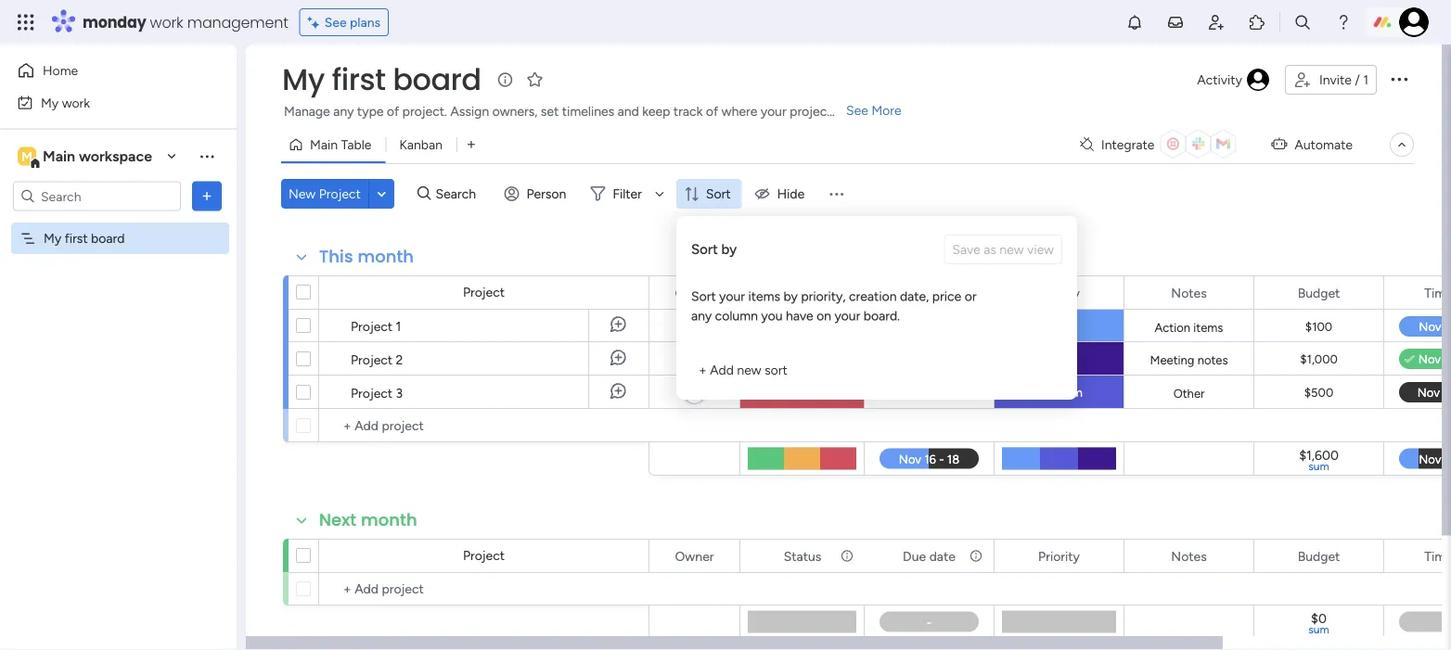 Task type: locate. For each thing, give the bounding box(es) containing it.
+ add new sort button
[[692, 356, 795, 385]]

1 vertical spatial priority field
[[1034, 546, 1085, 567]]

priority,
[[801, 289, 846, 304]]

filter
[[613, 186, 642, 202]]

2 owner from the top
[[675, 549, 714, 564]]

items up notes
[[1194, 320, 1224, 335]]

m
[[21, 149, 32, 164]]

project.
[[403, 104, 447, 119]]

activity
[[1198, 72, 1243, 88]]

None field
[[1421, 283, 1452, 303], [1421, 546, 1452, 567], [1421, 283, 1452, 303], [1421, 546, 1452, 567]]

1 vertical spatial status
[[784, 549, 822, 564]]

see more link
[[845, 101, 904, 120]]

+ Add project text field
[[329, 415, 641, 437]]

timelines
[[562, 104, 615, 119]]

0 vertical spatial work
[[150, 12, 183, 32]]

Next month field
[[315, 509, 422, 533]]

of right track
[[706, 104, 719, 119]]

new
[[737, 363, 762, 378]]

2 due from the top
[[903, 549, 927, 564]]

see for see more
[[847, 103, 869, 118]]

0 vertical spatial any
[[333, 104, 354, 119]]

management
[[187, 12, 288, 32]]

work inside button
[[62, 95, 90, 110]]

budget up $100
[[1298, 285, 1341, 301]]

0 vertical spatial owner
[[675, 285, 714, 301]]

1 due from the top
[[903, 285, 927, 301]]

0 horizontal spatial see
[[325, 14, 347, 30]]

0 vertical spatial column information image
[[969, 285, 984, 300]]

0 vertical spatial column information image
[[840, 285, 855, 300]]

nov 18
[[914, 385, 951, 400]]

sort up sort by
[[706, 186, 731, 202]]

main left "table"
[[310, 137, 338, 153]]

0 horizontal spatial any
[[333, 104, 354, 119]]

my
[[282, 59, 325, 100], [41, 95, 59, 110], [44, 231, 61, 246]]

month inside this month field
[[358, 245, 414, 269]]

items inside sort your items by priority, creation date, price or any column you have on your board.
[[749, 289, 781, 304]]

Search field
[[431, 181, 487, 207]]

This month field
[[315, 245, 419, 269]]

on
[[817, 308, 832, 324], [815, 319, 830, 335]]

options image
[[198, 187, 216, 206]]

my down home on the left top of the page
[[41, 95, 59, 110]]

1 vertical spatial budget
[[1298, 549, 1341, 564]]

my first board down search in workspace field
[[44, 231, 125, 246]]

0 vertical spatial status field
[[780, 283, 826, 303]]

sort
[[765, 363, 788, 378]]

main right the workspace icon on the left top of the page
[[43, 148, 75, 165]]

0 vertical spatial see
[[325, 14, 347, 30]]

invite members image
[[1208, 13, 1226, 32]]

0 vertical spatial your
[[761, 104, 787, 119]]

0 vertical spatial owner field
[[671, 283, 719, 303]]

your right where
[[761, 104, 787, 119]]

Due date field
[[899, 283, 961, 303], [899, 546, 961, 567]]

john smith image
[[1400, 7, 1430, 37]]

my first board up the type
[[282, 59, 481, 100]]

your down priority,
[[835, 308, 861, 324]]

+
[[699, 363, 707, 378]]

see more
[[847, 103, 902, 118]]

your up column
[[720, 289, 745, 304]]

1 vertical spatial work
[[62, 95, 90, 110]]

0 vertical spatial sum
[[1309, 460, 1330, 473]]

$0
[[1312, 611, 1327, 627]]

1 horizontal spatial your
[[761, 104, 787, 119]]

1 vertical spatial owner field
[[671, 546, 719, 567]]

1 horizontal spatial first
[[332, 59, 386, 100]]

0 horizontal spatial work
[[62, 95, 90, 110]]

sort inside sort your items by priority, creation date, price or any column you have on your board.
[[692, 289, 716, 304]]

you
[[762, 308, 783, 324]]

1 vertical spatial your
[[720, 289, 745, 304]]

your for track
[[761, 104, 787, 119]]

0 vertical spatial date
[[930, 285, 956, 301]]

sort down sort popup button
[[692, 241, 718, 258]]

person button
[[497, 179, 578, 209]]

autopilot image
[[1272, 132, 1288, 156]]

your
[[761, 104, 787, 119], [720, 289, 745, 304], [835, 308, 861, 324]]

owner
[[675, 285, 714, 301], [675, 549, 714, 564]]

priority
[[1039, 285, 1080, 301], [1039, 549, 1080, 564]]

first up the type
[[332, 59, 386, 100]]

0 horizontal spatial my first board
[[44, 231, 125, 246]]

home button
[[11, 56, 200, 85]]

1 vertical spatial status field
[[780, 546, 826, 567]]

0 horizontal spatial board
[[91, 231, 125, 246]]

Budget field
[[1294, 283, 1345, 303], [1294, 546, 1345, 567]]

0 horizontal spatial main
[[43, 148, 75, 165]]

1 horizontal spatial of
[[706, 104, 719, 119]]

meeting
[[1151, 353, 1195, 368]]

1 vertical spatial first
[[65, 231, 88, 246]]

1 inside button
[[1364, 72, 1369, 88]]

main inside button
[[310, 137, 338, 153]]

due for 1st due date field from the bottom
[[903, 549, 927, 564]]

budget field up $100
[[1294, 283, 1345, 303]]

0 vertical spatial status
[[784, 285, 822, 301]]

2 budget field from the top
[[1294, 546, 1345, 567]]

2 budget from the top
[[1298, 549, 1341, 564]]

1 horizontal spatial main
[[310, 137, 338, 153]]

0 vertical spatial by
[[722, 241, 737, 258]]

sort inside sort popup button
[[706, 186, 731, 202]]

2 status field from the top
[[780, 546, 826, 567]]

manage
[[284, 104, 330, 119]]

2 priority from the top
[[1039, 549, 1080, 564]]

sum for $1,600
[[1309, 460, 1330, 473]]

project
[[319, 186, 361, 202], [463, 285, 505, 300], [351, 318, 393, 334], [351, 352, 393, 368], [351, 385, 393, 401], [463, 548, 505, 564]]

1 vertical spatial column information image
[[969, 549, 984, 564]]

board up project.
[[393, 59, 481, 100]]

2 vertical spatial your
[[835, 308, 861, 324]]

1 horizontal spatial see
[[847, 103, 869, 118]]

sort for sort by
[[692, 241, 718, 258]]

budget
[[1298, 285, 1341, 301], [1298, 549, 1341, 564]]

my down search in workspace field
[[44, 231, 61, 246]]

items
[[749, 289, 781, 304], [1194, 320, 1224, 335]]

any
[[333, 104, 354, 119], [692, 308, 712, 324]]

column information image
[[840, 285, 855, 300], [840, 549, 855, 564]]

1 vertical spatial due date
[[903, 549, 956, 564]]

1 vertical spatial owner
[[675, 549, 714, 564]]

2 column information image from the top
[[969, 549, 984, 564]]

due date
[[903, 285, 956, 301], [903, 549, 956, 564]]

1 horizontal spatial work
[[150, 12, 183, 32]]

1 vertical spatial board
[[91, 231, 125, 246]]

1
[[1364, 72, 1369, 88], [396, 318, 401, 334]]

month inside "next month" field
[[361, 509, 417, 532]]

1 vertical spatial date
[[930, 549, 956, 564]]

1 owner from the top
[[675, 285, 714, 301]]

medium
[[1036, 385, 1083, 401]]

main inside "workspace selection" element
[[43, 148, 75, 165]]

my first board
[[282, 59, 481, 100], [44, 231, 125, 246]]

2 due date field from the top
[[899, 546, 961, 567]]

0 horizontal spatial first
[[65, 231, 88, 246]]

this
[[319, 245, 353, 269]]

1 vertical spatial column information image
[[840, 549, 855, 564]]

1 column information image from the top
[[969, 285, 984, 300]]

date
[[930, 285, 956, 301], [930, 549, 956, 564]]

work right monday
[[150, 12, 183, 32]]

see left more
[[847, 103, 869, 118]]

1 vertical spatial sum
[[1309, 623, 1330, 637]]

1 vertical spatial items
[[1194, 320, 1224, 335]]

1 owner field from the top
[[671, 283, 719, 303]]

board down search in workspace field
[[91, 231, 125, 246]]

0 vertical spatial due date
[[903, 285, 956, 301]]

1 date from the top
[[930, 285, 956, 301]]

any left the type
[[333, 104, 354, 119]]

1 notes field from the top
[[1167, 283, 1212, 303]]

notes
[[1172, 285, 1207, 301], [1172, 549, 1207, 564]]

0 vertical spatial priority
[[1039, 285, 1080, 301]]

first inside list box
[[65, 231, 88, 246]]

status
[[784, 285, 822, 301], [784, 549, 822, 564]]

1 vertical spatial see
[[847, 103, 869, 118]]

home
[[43, 63, 78, 78]]

2 due date from the top
[[903, 549, 956, 564]]

0 horizontal spatial of
[[387, 104, 399, 119]]

0 vertical spatial notes
[[1172, 285, 1207, 301]]

see inside button
[[325, 14, 347, 30]]

of
[[387, 104, 399, 119], [706, 104, 719, 119]]

sum inside $1,600 sum
[[1309, 460, 1330, 473]]

0 vertical spatial due date field
[[899, 283, 961, 303]]

2 of from the left
[[706, 104, 719, 119]]

budget up $0
[[1298, 549, 1341, 564]]

done
[[787, 351, 818, 367]]

2
[[396, 352, 403, 368]]

0 horizontal spatial items
[[749, 289, 781, 304]]

my up manage
[[282, 59, 325, 100]]

$0 sum
[[1309, 611, 1330, 637]]

1 vertical spatial sort
[[692, 241, 718, 258]]

by up have
[[784, 289, 798, 304]]

angle down image
[[377, 187, 386, 201]]

0 horizontal spatial 1
[[396, 318, 401, 334]]

1 vertical spatial my first board
[[44, 231, 125, 246]]

month right this
[[358, 245, 414, 269]]

stuck
[[786, 385, 819, 401]]

1 horizontal spatial by
[[784, 289, 798, 304]]

budget field up $0
[[1294, 546, 1345, 567]]

1 vertical spatial due
[[903, 549, 927, 564]]

1 vertical spatial any
[[692, 308, 712, 324]]

Priority field
[[1034, 283, 1085, 303], [1034, 546, 1085, 567]]

select product image
[[17, 13, 35, 32]]

2 sum from the top
[[1309, 623, 1330, 637]]

1 vertical spatial month
[[361, 509, 417, 532]]

1 due date from the top
[[903, 285, 956, 301]]

sort up column
[[692, 289, 716, 304]]

column information image
[[969, 285, 984, 300], [969, 549, 984, 564]]

1 horizontal spatial any
[[692, 308, 712, 324]]

see left plans
[[325, 14, 347, 30]]

meeting notes
[[1151, 353, 1229, 368]]

creation
[[849, 289, 897, 304]]

any left column
[[692, 308, 712, 324]]

0 vertical spatial sort
[[706, 186, 731, 202]]

see plans
[[325, 14, 381, 30]]

0 vertical spatial my first board
[[282, 59, 481, 100]]

2 status from the top
[[784, 549, 822, 564]]

kanban button
[[386, 130, 457, 160]]

1 vertical spatial by
[[784, 289, 798, 304]]

0 vertical spatial board
[[393, 59, 481, 100]]

0 vertical spatial due
[[903, 285, 927, 301]]

Owner field
[[671, 283, 719, 303], [671, 546, 719, 567]]

1 vertical spatial due date field
[[899, 546, 961, 567]]

1 vertical spatial notes
[[1172, 549, 1207, 564]]

first down search in workspace field
[[65, 231, 88, 246]]

0 vertical spatial month
[[358, 245, 414, 269]]

1 up "2" in the bottom of the page
[[396, 318, 401, 334]]

board
[[393, 59, 481, 100], [91, 231, 125, 246]]

0 vertical spatial budget
[[1298, 285, 1341, 301]]

2 vertical spatial sort
[[692, 289, 716, 304]]

1 budget field from the top
[[1294, 283, 1345, 303]]

1 vertical spatial priority
[[1039, 549, 1080, 564]]

0 vertical spatial 1
[[1364, 72, 1369, 88]]

stands.
[[835, 104, 877, 119]]

2 owner field from the top
[[671, 546, 719, 567]]

dapulse integrations image
[[1081, 138, 1094, 152]]

2 horizontal spatial your
[[835, 308, 861, 324]]

of right the type
[[387, 104, 399, 119]]

items up you
[[749, 289, 781, 304]]

by
[[722, 241, 737, 258], [784, 289, 798, 304]]

due
[[903, 285, 927, 301], [903, 549, 927, 564]]

arrow down image
[[649, 183, 671, 205]]

person
[[527, 186, 567, 202]]

my first board inside list box
[[44, 231, 125, 246]]

work down home on the left top of the page
[[62, 95, 90, 110]]

1 priority field from the top
[[1034, 283, 1085, 303]]

1 sum from the top
[[1309, 460, 1330, 473]]

1 horizontal spatial 1
[[1364, 72, 1369, 88]]

sum
[[1309, 460, 1330, 473], [1309, 623, 1330, 637]]

1 vertical spatial notes field
[[1167, 546, 1212, 567]]

board inside "my first board" list box
[[91, 231, 125, 246]]

first
[[332, 59, 386, 100], [65, 231, 88, 246]]

0 vertical spatial budget field
[[1294, 283, 1345, 303]]

add to favorites image
[[526, 70, 545, 89]]

project
[[790, 104, 832, 119]]

Notes field
[[1167, 283, 1212, 303], [1167, 546, 1212, 567]]

0 vertical spatial priority field
[[1034, 283, 1085, 303]]

1 right /
[[1364, 72, 1369, 88]]

2 date from the top
[[930, 549, 956, 564]]

month right next
[[361, 509, 417, 532]]

Status field
[[780, 283, 826, 303], [780, 546, 826, 567]]

v2 search image
[[418, 184, 431, 204]]

1 vertical spatial budget field
[[1294, 546, 1345, 567]]

option
[[0, 222, 237, 226]]

0 vertical spatial notes field
[[1167, 283, 1212, 303]]

sort
[[706, 186, 731, 202], [692, 241, 718, 258], [692, 289, 716, 304]]

by down sort popup button
[[722, 241, 737, 258]]

assign
[[451, 104, 489, 119]]

0 vertical spatial items
[[749, 289, 781, 304]]



Task type: describe. For each thing, give the bounding box(es) containing it.
invite / 1
[[1320, 72, 1369, 88]]

or
[[965, 289, 977, 304]]

and
[[618, 104, 639, 119]]

help image
[[1335, 13, 1353, 32]]

1 due date field from the top
[[899, 283, 961, 303]]

sort your items by priority, creation date, price or any column you have on your board.
[[692, 289, 977, 324]]

$500
[[1305, 386, 1334, 401]]

nov
[[914, 385, 936, 400]]

my work button
[[11, 88, 200, 117]]

activity button
[[1190, 65, 1278, 95]]

dapulse checkmark sign image
[[1405, 349, 1415, 371]]

more
[[872, 103, 902, 118]]

options image
[[1389, 68, 1411, 90]]

price
[[933, 289, 962, 304]]

2 notes from the top
[[1172, 549, 1207, 564]]

3
[[396, 385, 403, 401]]

show board description image
[[494, 71, 517, 89]]

work for monday
[[150, 12, 183, 32]]

due date for first due date field
[[903, 285, 956, 301]]

due for first due date field
[[903, 285, 927, 301]]

keep
[[643, 104, 671, 119]]

/
[[1356, 72, 1361, 88]]

type
[[357, 104, 384, 119]]

notifications image
[[1126, 13, 1145, 32]]

sum for $0
[[1309, 623, 1330, 637]]

next
[[319, 509, 357, 532]]

my inside list box
[[44, 231, 61, 246]]

main for main workspace
[[43, 148, 75, 165]]

month for next month
[[361, 509, 417, 532]]

filter button
[[583, 179, 671, 209]]

new
[[289, 186, 316, 202]]

$100
[[1306, 320, 1333, 335]]

hide button
[[748, 179, 816, 209]]

next month
[[319, 509, 417, 532]]

collapse board header image
[[1395, 137, 1410, 152]]

+ add new sort
[[699, 363, 788, 378]]

Search in workspace field
[[39, 186, 155, 207]]

any inside sort your items by priority, creation date, price or any column you have on your board.
[[692, 308, 712, 324]]

add
[[710, 363, 734, 378]]

by inside sort your items by priority, creation date, price or any column you have on your board.
[[784, 289, 798, 304]]

project 1
[[351, 318, 401, 334]]

2 column information image from the top
[[840, 549, 855, 564]]

see for see plans
[[325, 14, 347, 30]]

main workspace
[[43, 148, 152, 165]]

hide
[[778, 186, 805, 202]]

1 of from the left
[[387, 104, 399, 119]]

$1,600 sum
[[1300, 447, 1339, 473]]

menu image
[[827, 185, 846, 203]]

monday work management
[[83, 12, 288, 32]]

month for this month
[[358, 245, 414, 269]]

it
[[833, 319, 841, 335]]

invite / 1 button
[[1286, 65, 1378, 95]]

My first board field
[[278, 59, 486, 100]]

1 status field from the top
[[780, 283, 826, 303]]

search everything image
[[1294, 13, 1313, 32]]

project 2
[[351, 352, 403, 368]]

main table
[[310, 137, 372, 153]]

inbox image
[[1167, 13, 1185, 32]]

add view image
[[468, 138, 475, 152]]

integrate
[[1102, 137, 1155, 153]]

on inside sort your items by priority, creation date, price or any column you have on your board.
[[817, 308, 832, 324]]

table
[[341, 137, 372, 153]]

+ Add project text field
[[329, 578, 641, 601]]

monday
[[83, 12, 146, 32]]

other
[[1174, 386, 1205, 401]]

where
[[722, 104, 758, 119]]

invite
[[1320, 72, 1352, 88]]

workspace options image
[[198, 147, 216, 165]]

workspace
[[79, 148, 152, 165]]

1 notes from the top
[[1172, 285, 1207, 301]]

owner for second owner field from the bottom of the page
[[675, 285, 714, 301]]

sort for sort
[[706, 186, 731, 202]]

2 priority field from the top
[[1034, 546, 1085, 567]]

this month
[[319, 245, 414, 269]]

sort for sort your items by priority, creation date, price or any column you have on your board.
[[692, 289, 716, 304]]

project 3
[[351, 385, 403, 401]]

due date for 1st due date field from the bottom
[[903, 549, 956, 564]]

see plans button
[[300, 8, 389, 36]]

notes
[[1198, 353, 1229, 368]]

owners,
[[493, 104, 538, 119]]

new project
[[289, 186, 361, 202]]

kanban
[[400, 137, 443, 153]]

track
[[674, 104, 703, 119]]

your for you
[[835, 308, 861, 324]]

$1,600
[[1300, 447, 1339, 463]]

set
[[541, 104, 559, 119]]

0 horizontal spatial your
[[720, 289, 745, 304]]

manage any type of project. assign owners, set timelines and keep track of where your project stands.
[[284, 104, 877, 119]]

working on it
[[764, 319, 841, 335]]

0 horizontal spatial by
[[722, 241, 737, 258]]

project inside new project button
[[319, 186, 361, 202]]

1 horizontal spatial board
[[393, 59, 481, 100]]

my work
[[41, 95, 90, 110]]

1 horizontal spatial my first board
[[282, 59, 481, 100]]

2 notes field from the top
[[1167, 546, 1212, 567]]

main table button
[[281, 130, 386, 160]]

board.
[[864, 308, 901, 324]]

sort by
[[692, 241, 737, 258]]

$1,000
[[1301, 352, 1338, 367]]

workspace selection element
[[18, 145, 155, 169]]

1 status from the top
[[784, 285, 822, 301]]

automate
[[1295, 137, 1353, 153]]

plans
[[350, 14, 381, 30]]

sort button
[[677, 179, 742, 209]]

work for my
[[62, 95, 90, 110]]

column
[[715, 308, 758, 324]]

v2 overdue deadline image
[[872, 318, 887, 336]]

18
[[939, 385, 951, 400]]

working
[[764, 319, 812, 335]]

new project button
[[281, 179, 368, 209]]

date,
[[900, 289, 930, 304]]

apps image
[[1249, 13, 1267, 32]]

have
[[786, 308, 814, 324]]

1 horizontal spatial items
[[1194, 320, 1224, 335]]

1 priority from the top
[[1039, 285, 1080, 301]]

1 budget from the top
[[1298, 285, 1341, 301]]

1 vertical spatial 1
[[396, 318, 401, 334]]

my inside button
[[41, 95, 59, 110]]

action
[[1155, 320, 1191, 335]]

main for main table
[[310, 137, 338, 153]]

1 column information image from the top
[[840, 285, 855, 300]]

my first board list box
[[0, 219, 237, 505]]

0 vertical spatial first
[[332, 59, 386, 100]]

workspace image
[[18, 146, 36, 167]]

action items
[[1155, 320, 1224, 335]]

owner for second owner field from the top of the page
[[675, 549, 714, 564]]



Task type: vqa. For each thing, say whether or not it's contained in the screenshot.
'16'
no



